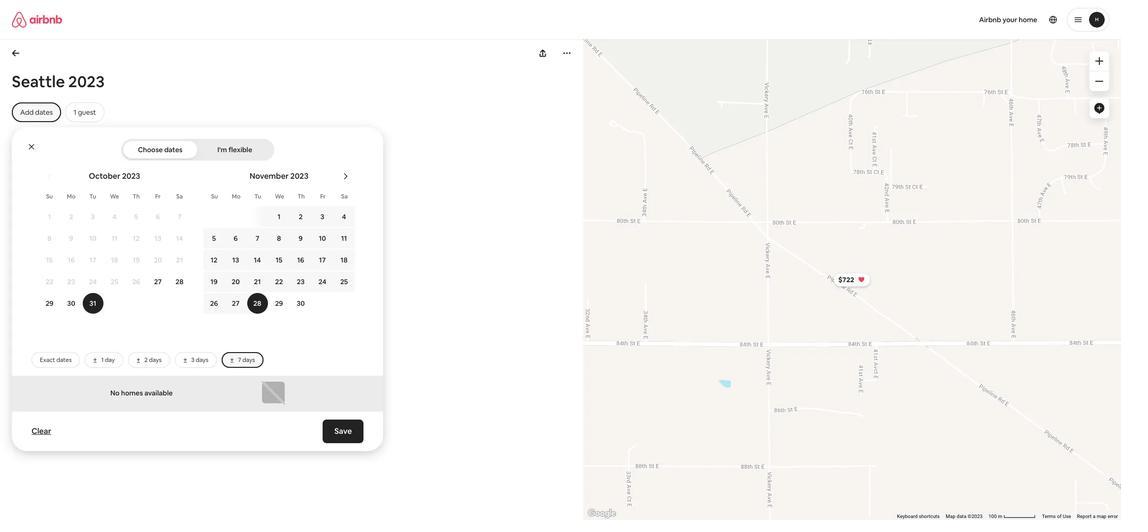 Task type: locate. For each thing, give the bounding box(es) containing it.
2
[[69, 212, 73, 221], [299, 212, 303, 221], [144, 356, 148, 364]]

21 button
[[169, 250, 190, 271], [247, 272, 268, 292]]

group
[[12, 140, 191, 310]]

tu
[[89, 193, 96, 201], [255, 193, 261, 201]]

google image
[[586, 508, 618, 520]]

1 vertical spatial 26
[[210, 299, 218, 308]]

15
[[46, 256, 53, 265], [276, 256, 283, 265]]

20 button
[[147, 250, 169, 271], [225, 272, 247, 292]]

add inside dropdown button
[[20, 108, 34, 117]]

mo
[[67, 193, 76, 201], [232, 193, 241, 201]]

30 for 1st '30' button from right
[[297, 299, 305, 308]]

16
[[68, 256, 75, 265], [297, 256, 304, 265]]

1 horizontal spatial 29
[[275, 299, 283, 308]]

1 horizontal spatial 10
[[319, 234, 326, 243]]

1 16 from the left
[[68, 256, 75, 265]]

2023 right november
[[290, 171, 309, 181]]

0 horizontal spatial 3 button
[[82, 206, 104, 227]]

1 horizontal spatial 11 button
[[333, 228, 355, 249]]

$722 inside button
[[839, 276, 855, 284]]

1 horizontal spatial 16
[[297, 256, 304, 265]]

10 button
[[82, 228, 104, 249], [312, 228, 333, 249]]

1 22 from the left
[[46, 277, 53, 286]]

26 for the right 26 button
[[210, 299, 218, 308]]

1 horizontal spatial 2
[[144, 356, 148, 364]]

taxes
[[72, 350, 91, 359]]

17
[[89, 256, 96, 265], [319, 256, 326, 265]]

1 vertical spatial 14 button
[[247, 250, 268, 271]]

31
[[89, 299, 96, 308]]

18
[[111, 256, 118, 265], [341, 256, 348, 265]]

1 vertical spatial 6 button
[[225, 228, 247, 249]]

days right 3 days
[[243, 356, 255, 364]]

dates right choose
[[164, 145, 183, 154]]

2 30 button from the left
[[290, 293, 312, 314]]

1 vertical spatial 13 button
[[225, 250, 247, 271]]

5 for top 5 "button"
[[134, 212, 138, 221]]

days up available
[[149, 356, 162, 364]]

0 horizontal spatial 23 button
[[60, 272, 82, 292]]

2 tu from the left
[[255, 193, 261, 201]]

11 for first 11 button from right
[[341, 234, 347, 243]]

28 button
[[169, 272, 190, 292], [247, 293, 268, 314]]

27
[[154, 277, 162, 286], [232, 299, 240, 308]]

0 horizontal spatial 2
[[69, 212, 73, 221]]

26 button
[[125, 272, 147, 292], [203, 293, 225, 314]]

1 button
[[39, 206, 60, 227], [248, 206, 290, 227]]

2 18 from the left
[[341, 256, 348, 265]]

1 10 from the left
[[89, 234, 96, 243]]

24 button
[[82, 272, 104, 292], [312, 272, 333, 292]]

1 vertical spatial 6
[[234, 234, 238, 243]]

9 button
[[60, 228, 82, 249], [290, 228, 312, 249]]

1 15 button from the left
[[39, 250, 60, 271]]

dates inside button
[[164, 145, 183, 154]]

0 horizontal spatial 24 button
[[82, 272, 104, 292]]

1 horizontal spatial 1 button
[[248, 206, 290, 227]]

1 29 from the left
[[46, 299, 54, 308]]

1 17 from the left
[[89, 256, 96, 265]]

days left 7 days
[[196, 356, 208, 364]]

1 vertical spatial 26 button
[[203, 293, 225, 314]]

clear button
[[27, 422, 56, 442]]

2 16 from the left
[[297, 256, 304, 265]]

8
[[47, 234, 52, 243], [277, 234, 281, 243]]

2 button
[[60, 206, 82, 227], [290, 206, 312, 227]]

0 horizontal spatial 30 button
[[60, 293, 82, 314]]

0 vertical spatial a
[[28, 365, 32, 374]]

dates for add dates
[[35, 108, 53, 117]]

17 for first 17 button from the right
[[319, 256, 326, 265]]

2 vertical spatial 5
[[12, 336, 16, 346]]

dates down seattle at the top left of the page
[[35, 108, 53, 117]]

dates for choose dates
[[164, 145, 183, 154]]

1 18 from the left
[[111, 256, 118, 265]]

1 horizontal spatial 8 button
[[268, 228, 290, 249]]

25
[[111, 277, 118, 286], [340, 277, 348, 286]]

1 29 button from the left
[[39, 293, 60, 314]]

map
[[946, 514, 956, 519]]

12 button
[[125, 228, 147, 249], [203, 250, 225, 271]]

error
[[1108, 514, 1119, 519]]

3 days from the left
[[243, 356, 255, 364]]

1 vertical spatial add
[[12, 365, 26, 374]]

1 vertical spatial $722
[[12, 350, 29, 359]]

no homes available
[[110, 389, 173, 398]]

1 horizontal spatial 12
[[211, 256, 218, 265]]

0 vertical spatial 13
[[154, 234, 161, 243]]

dates inside dropdown button
[[35, 108, 53, 117]]

2 horizontal spatial 2023
[[290, 171, 309, 181]]

zoom out image
[[1096, 77, 1104, 85]]

0 horizontal spatial 15 button
[[39, 250, 60, 271]]

remove from wishlist: bus in tacoma image
[[171, 147, 183, 159]]

29
[[46, 299, 54, 308], [275, 299, 283, 308]]

i'm flexible
[[218, 145, 252, 154]]

dates right "exact" on the bottom left of page
[[56, 356, 72, 364]]

clear
[[32, 426, 51, 437]]

18 button
[[104, 250, 125, 271], [333, 250, 355, 271]]

1 horizontal spatial 27
[[232, 299, 240, 308]]

october
[[89, 171, 120, 181]]

4 button
[[104, 206, 125, 227], [333, 206, 355, 227]]

14 button
[[169, 228, 190, 249], [247, 250, 268, 271]]

2 vertical spatial 7
[[238, 356, 241, 364]]

2023 for november 2023
[[290, 171, 309, 181]]

tab list
[[123, 139, 272, 161]]

th down october 2023 at top left
[[133, 193, 140, 201]]

1 horizontal spatial 30
[[297, 299, 305, 308]]

0 horizontal spatial su
[[46, 193, 53, 201]]

8 button
[[39, 228, 60, 249], [268, 228, 290, 249]]

1 30 button from the left
[[60, 293, 82, 314]]

1 horizontal spatial 9 button
[[290, 228, 312, 249]]

26
[[132, 277, 140, 286], [210, 299, 218, 308]]

0 horizontal spatial 17
[[89, 256, 96, 265]]

0 horizontal spatial 14 button
[[169, 228, 190, 249]]

6 for the left 6 button
[[156, 212, 160, 221]]

fr
[[155, 193, 161, 201], [320, 193, 326, 201]]

add
[[20, 108, 34, 117], [12, 365, 26, 374]]

0 horizontal spatial 25
[[111, 277, 118, 286]]

6 for the rightmost 6 button
[[234, 234, 238, 243]]

13 button
[[147, 228, 169, 249], [225, 250, 247, 271]]

0 horizontal spatial we
[[110, 193, 119, 201]]

add left note
[[12, 365, 26, 374]]

terms of use
[[1042, 514, 1072, 519]]

a for report
[[1093, 514, 1096, 519]]

0 horizontal spatial 16 button
[[60, 250, 82, 271]]

0 vertical spatial 20 button
[[147, 250, 169, 271]]

2 18 button from the left
[[333, 250, 355, 271]]

1 sa from the left
[[176, 193, 183, 201]]

5
[[134, 212, 138, 221], [212, 234, 216, 243], [12, 336, 16, 346]]

2 4 from the left
[[342, 212, 346, 221]]

shortcuts
[[919, 514, 940, 519]]

th
[[133, 193, 140, 201], [298, 193, 305, 201]]

2 horizontal spatial 5
[[212, 234, 216, 243]]

dialog
[[12, 127, 693, 451]]

1 horizontal spatial 30 button
[[290, 293, 312, 314]]

1 horizontal spatial 4
[[342, 212, 346, 221]]

14 for the top 14 button
[[176, 234, 183, 243]]

13 for top 13 button
[[154, 234, 161, 243]]

1 horizontal spatial 23 button
[[290, 272, 312, 292]]

add a place to the map image
[[1094, 102, 1106, 114]]

1 horizontal spatial a
[[1093, 514, 1096, 519]]

22
[[46, 277, 53, 286], [275, 277, 283, 286]]

12
[[133, 234, 140, 243], [211, 256, 218, 265]]

2023
[[68, 71, 105, 92], [122, 171, 140, 181], [290, 171, 309, 181]]

2 17 button from the left
[[312, 250, 333, 271]]

4
[[113, 212, 117, 221], [342, 212, 346, 221]]

22 button
[[39, 272, 60, 292], [268, 272, 290, 292]]

18 for second 18 'button' from right
[[111, 256, 118, 265]]

5 inside bus in tacoma 3 beds 5 nights $722 total before taxes
[[12, 336, 16, 346]]

zoom in image
[[1096, 57, 1104, 65]]

1 24 from the left
[[89, 277, 97, 286]]

20 for 20 button to the top
[[154, 256, 162, 265]]

keyboard
[[897, 514, 918, 519]]

1 4 from the left
[[113, 212, 117, 221]]

2 29 button from the left
[[268, 293, 290, 314]]

profile element
[[573, 0, 1110, 39]]

1 horizontal spatial 4 button
[[333, 206, 355, 227]]

1 11 from the left
[[112, 234, 118, 243]]

1 horizontal spatial 20 button
[[225, 272, 247, 292]]

1 horizontal spatial 27 button
[[225, 293, 247, 314]]

1 vertical spatial 20 button
[[225, 272, 247, 292]]

0 horizontal spatial 29 button
[[39, 293, 60, 314]]

3
[[91, 212, 95, 221], [321, 212, 324, 221], [12, 326, 16, 335], [191, 356, 195, 364]]

1 horizontal spatial 25 button
[[333, 272, 355, 292]]

note
[[34, 365, 50, 374]]

2 29 from the left
[[275, 299, 283, 308]]

23 button
[[60, 272, 82, 292], [290, 272, 312, 292]]

no
[[110, 389, 120, 398]]

1 9 button from the left
[[60, 228, 82, 249]]

24 for 1st 24 button from the left
[[89, 277, 97, 286]]

0 vertical spatial 14
[[176, 234, 183, 243]]

1 22 button from the left
[[39, 272, 60, 292]]

we down october 2023 at top left
[[110, 193, 119, 201]]

2 23 from the left
[[297, 277, 305, 286]]

map data ©2023
[[946, 514, 983, 519]]

choose dates button
[[123, 141, 198, 159]]

0 vertical spatial add
[[20, 108, 34, 117]]

0 horizontal spatial 4 button
[[104, 206, 125, 227]]

3 button
[[82, 206, 104, 227], [312, 206, 333, 227]]

2 22 button from the left
[[268, 272, 290, 292]]

0 vertical spatial 26
[[132, 277, 140, 286]]

1 10 button from the left
[[82, 228, 104, 249]]

0 horizontal spatial 2023
[[68, 71, 105, 92]]

0 vertical spatial 12
[[133, 234, 140, 243]]

0 horizontal spatial sa
[[176, 193, 183, 201]]

11 button
[[104, 228, 125, 249], [333, 228, 355, 249]]

15 button
[[39, 250, 60, 271], [268, 250, 290, 271]]

17 button
[[82, 250, 104, 271], [312, 250, 333, 271]]

16 for second the 16 button from the right
[[68, 256, 75, 265]]

©2023
[[968, 514, 983, 519]]

2 we from the left
[[275, 193, 284, 201]]

2 23 button from the left
[[290, 272, 312, 292]]

a left note
[[28, 365, 32, 374]]

5 button
[[125, 206, 147, 227], [203, 228, 225, 249]]

in
[[26, 316, 32, 325]]

2023 right seattle at the top left of the page
[[68, 71, 105, 92]]

0 horizontal spatial 12
[[133, 234, 140, 243]]

0 vertical spatial 14 button
[[169, 228, 190, 249]]

1 vertical spatial 27
[[232, 299, 240, 308]]

1 horizontal spatial 26 button
[[203, 293, 225, 314]]

days for 2 days
[[149, 356, 162, 364]]

27 button
[[147, 272, 169, 292], [225, 293, 247, 314]]

i'm
[[218, 145, 227, 154]]

keyboard shortcuts button
[[897, 513, 940, 520]]

2 22 from the left
[[275, 277, 283, 286]]

1 horizontal spatial 5
[[134, 212, 138, 221]]

1 8 button from the left
[[39, 228, 60, 249]]

1 vertical spatial 13
[[232, 256, 239, 265]]

1 horizontal spatial 20
[[232, 277, 240, 286]]

we down november 2023
[[275, 193, 284, 201]]

1 horizontal spatial 28 button
[[247, 293, 268, 314]]

0 horizontal spatial dates
[[35, 108, 53, 117]]

add for add a note
[[12, 365, 26, 374]]

google map
including 1 saved stay. region
[[557, 0, 1122, 520]]

2023 right october
[[122, 171, 140, 181]]

2 24 button from the left
[[312, 272, 333, 292]]

tab list containing choose dates
[[123, 139, 272, 161]]

2023 for october 2023
[[122, 171, 140, 181]]

2 vertical spatial dates
[[56, 356, 72, 364]]

0 horizontal spatial 1 button
[[39, 206, 60, 227]]

2 days from the left
[[196, 356, 208, 364]]

2 fr from the left
[[320, 193, 326, 201]]

1 30 from the left
[[67, 299, 75, 308]]

0 horizontal spatial fr
[[155, 193, 161, 201]]

0 horizontal spatial 7
[[178, 212, 182, 221]]

1 horizontal spatial mo
[[232, 193, 241, 201]]

1 vertical spatial 7
[[256, 234, 259, 243]]

100 m
[[989, 514, 1004, 519]]

1 17 button from the left
[[82, 250, 104, 271]]

a left map
[[1093, 514, 1096, 519]]

0 horizontal spatial 4
[[113, 212, 117, 221]]

19
[[133, 256, 140, 265], [211, 277, 218, 286]]

2 horizontal spatial 7
[[256, 234, 259, 243]]

tu down october
[[89, 193, 96, 201]]

0 vertical spatial 5 button
[[125, 206, 147, 227]]

2 su from the left
[[211, 193, 218, 201]]

1 th from the left
[[133, 193, 140, 201]]

1 days from the left
[[149, 356, 162, 364]]

16 for second the 16 button
[[297, 256, 304, 265]]

th down november 2023
[[298, 193, 305, 201]]

sa
[[176, 193, 183, 201], [341, 193, 348, 201]]

0 horizontal spatial 10 button
[[82, 228, 104, 249]]

days for 3 days
[[196, 356, 208, 364]]

2 1 button from the left
[[248, 206, 290, 227]]

2 24 from the left
[[319, 277, 326, 286]]

0 horizontal spatial days
[[149, 356, 162, 364]]

7 button
[[169, 206, 190, 227], [247, 228, 268, 249]]

0 vertical spatial 21 button
[[169, 250, 190, 271]]

add down seattle at the top left of the page
[[20, 108, 34, 117]]

1 horizontal spatial 25
[[340, 277, 348, 286]]

13
[[154, 234, 161, 243], [232, 256, 239, 265]]

su
[[46, 193, 53, 201], [211, 193, 218, 201]]

25 button
[[104, 272, 125, 292], [333, 272, 355, 292]]

0 vertical spatial 27
[[154, 277, 162, 286]]

2 16 button from the left
[[290, 250, 312, 271]]

tu down november
[[255, 193, 261, 201]]

0 horizontal spatial 22 button
[[39, 272, 60, 292]]

16 button
[[60, 250, 82, 271], [290, 250, 312, 271]]

0 horizontal spatial 18 button
[[104, 250, 125, 271]]

3 days
[[191, 356, 208, 364]]

beds
[[18, 326, 35, 335]]

7
[[178, 212, 182, 221], [256, 234, 259, 243], [238, 356, 241, 364]]

1 horizontal spatial 8
[[277, 234, 281, 243]]

2 th from the left
[[298, 193, 305, 201]]

exact
[[40, 356, 55, 364]]

a for add
[[28, 365, 32, 374]]

1 24 button from the left
[[82, 272, 104, 292]]

0 horizontal spatial 19
[[133, 256, 140, 265]]

1 horizontal spatial 15
[[276, 256, 283, 265]]

2 17 from the left
[[319, 256, 326, 265]]

1 horizontal spatial 24
[[319, 277, 326, 286]]

save button
[[323, 420, 364, 443]]

0 horizontal spatial th
[[133, 193, 140, 201]]

0 vertical spatial 7 button
[[169, 206, 190, 227]]

0 vertical spatial 5
[[134, 212, 138, 221]]

0 horizontal spatial 8 button
[[39, 228, 60, 249]]

2 11 button from the left
[[333, 228, 355, 249]]

2 11 from the left
[[341, 234, 347, 243]]

2 30 from the left
[[297, 299, 305, 308]]

m
[[998, 514, 1003, 519]]



Task type: vqa. For each thing, say whether or not it's contained in the screenshot.


Task type: describe. For each thing, give the bounding box(es) containing it.
tacoma
[[33, 316, 61, 325]]

1 horizontal spatial 14 button
[[247, 250, 268, 271]]

24 for 1st 24 button from the right
[[319, 277, 326, 286]]

add a note
[[12, 365, 50, 374]]

0 horizontal spatial 6 button
[[147, 206, 169, 227]]

choose
[[138, 145, 163, 154]]

20 for 20 button to the bottom
[[232, 277, 240, 286]]

1 horizontal spatial 21 button
[[247, 272, 268, 292]]

2 10 button from the left
[[312, 228, 333, 249]]

2 2 button from the left
[[290, 206, 312, 227]]

2 25 button from the left
[[333, 272, 355, 292]]

2 3 button from the left
[[312, 206, 333, 227]]

19 for top 19 button
[[133, 256, 140, 265]]

available
[[144, 389, 173, 398]]

2023 for seattle 2023
[[68, 71, 105, 92]]

calendar application
[[28, 161, 693, 337]]

report a map error
[[1077, 514, 1119, 519]]

2 4 button from the left
[[333, 206, 355, 227]]

1 horizontal spatial 21
[[254, 277, 261, 286]]

1 vertical spatial 12
[[211, 256, 218, 265]]

0 horizontal spatial 7 button
[[169, 206, 190, 227]]

i'm flexible button
[[198, 141, 272, 159]]

1 horizontal spatial 28
[[253, 299, 261, 308]]

1 vertical spatial 28 button
[[247, 293, 268, 314]]

map
[[1097, 514, 1107, 519]]

1 25 button from the left
[[104, 272, 125, 292]]

terms
[[1042, 514, 1056, 519]]

seattle
[[12, 71, 65, 92]]

13 for 13 button to the right
[[232, 256, 239, 265]]

before
[[48, 350, 71, 359]]

dialog containing october 2023
[[12, 127, 693, 451]]

add dates
[[20, 108, 53, 117]]

october 2023
[[89, 171, 140, 181]]

tab list inside "dialog"
[[123, 139, 272, 161]]

2 25 from the left
[[340, 277, 348, 286]]

14 for right 14 button
[[254, 256, 261, 265]]

1 2 button from the left
[[60, 206, 82, 227]]

days for 7 days
[[243, 356, 255, 364]]

0 horizontal spatial 26 button
[[125, 272, 147, 292]]

$722 button
[[834, 273, 871, 287]]

november 2023
[[250, 171, 309, 181]]

1 fr from the left
[[155, 193, 161, 201]]

29 for second the 29 button from left
[[275, 299, 283, 308]]

7 days
[[238, 356, 255, 364]]

0 vertical spatial 7
[[178, 212, 182, 221]]

terms of use link
[[1042, 514, 1072, 519]]

1 1 button from the left
[[39, 206, 60, 227]]

save
[[334, 426, 352, 437]]

1 horizontal spatial 7
[[238, 356, 241, 364]]

0 horizontal spatial 21 button
[[169, 250, 190, 271]]

2 9 button from the left
[[290, 228, 312, 249]]

2 10 from the left
[[319, 234, 326, 243]]

1 23 button from the left
[[60, 272, 82, 292]]

bus
[[12, 316, 24, 325]]

1 4 button from the left
[[104, 206, 125, 227]]

0 vertical spatial 21
[[176, 256, 183, 265]]

1 23 from the left
[[67, 277, 75, 286]]

2 15 from the left
[[276, 256, 283, 265]]

exact dates
[[40, 356, 72, 364]]

11 for 2nd 11 button from the right
[[112, 234, 118, 243]]

1 25 from the left
[[111, 277, 118, 286]]

2 8 from the left
[[277, 234, 281, 243]]

seattle 2023
[[12, 71, 105, 92]]

day
[[105, 356, 115, 364]]

2 days
[[144, 356, 162, 364]]

november
[[250, 171, 289, 181]]

1 vertical spatial 27 button
[[225, 293, 247, 314]]

add a note button
[[12, 365, 50, 374]]

2 9 from the left
[[299, 234, 303, 243]]

100 m button
[[986, 513, 1039, 520]]

use
[[1063, 514, 1072, 519]]

19 for the bottom 19 button
[[211, 277, 218, 286]]

0 vertical spatial 13 button
[[147, 228, 169, 249]]

2 sa from the left
[[341, 193, 348, 201]]

$722 inside bus in tacoma 3 beds 5 nights $722 total before taxes
[[12, 350, 29, 359]]

2 8 button from the left
[[268, 228, 290, 249]]

0 vertical spatial 19 button
[[125, 250, 147, 271]]

0 vertical spatial 28 button
[[169, 272, 190, 292]]

1 horizontal spatial 1
[[101, 356, 104, 364]]

1 horizontal spatial 5 button
[[203, 228, 225, 249]]

1 11 button from the left
[[104, 228, 125, 249]]

report
[[1077, 514, 1092, 519]]

0 vertical spatial 28
[[176, 277, 184, 286]]

1 horizontal spatial 13 button
[[225, 250, 247, 271]]

31 button
[[82, 293, 104, 314]]

homes
[[121, 389, 143, 398]]

29 for first the 29 button from the left
[[46, 299, 54, 308]]

1 horizontal spatial 6 button
[[225, 228, 247, 249]]

total
[[30, 350, 46, 359]]

0 horizontal spatial 27 button
[[147, 272, 169, 292]]

dates for exact dates
[[56, 356, 72, 364]]

5 for the right 5 "button"
[[212, 234, 216, 243]]

0 horizontal spatial 12 button
[[125, 228, 147, 249]]

keyboard shortcuts
[[897, 514, 940, 519]]

1 15 from the left
[[46, 256, 53, 265]]

1 vertical spatial 19 button
[[203, 272, 225, 292]]

17 for second 17 button from the right
[[89, 256, 96, 265]]

report a map error link
[[1077, 514, 1119, 519]]

1 16 button from the left
[[60, 250, 82, 271]]

bus in tacoma 3 beds 5 nights $722 total before taxes
[[12, 316, 91, 359]]

1 3 button from the left
[[82, 206, 104, 227]]

1 mo from the left
[[67, 193, 76, 201]]

2 15 button from the left
[[268, 250, 290, 271]]

1 tu from the left
[[89, 193, 96, 201]]

flexible
[[229, 145, 252, 154]]

1 8 from the left
[[47, 234, 52, 243]]

0 horizontal spatial 1
[[48, 212, 51, 221]]

data
[[957, 514, 967, 519]]

nights
[[18, 336, 38, 346]]

2 mo from the left
[[232, 193, 241, 201]]

2 for first 2 button from the right
[[299, 212, 303, 221]]

1 18 button from the left
[[104, 250, 125, 271]]

add for add dates
[[20, 108, 34, 117]]

26 for left 26 button
[[132, 277, 140, 286]]

1 9 from the left
[[69, 234, 73, 243]]

1 we from the left
[[110, 193, 119, 201]]

choose dates
[[138, 145, 183, 154]]

2 horizontal spatial 1
[[278, 212, 281, 221]]

1 su from the left
[[46, 193, 53, 201]]

1 vertical spatial 7 button
[[247, 228, 268, 249]]

of
[[1057, 514, 1062, 519]]

1 day
[[101, 356, 115, 364]]

18 for second 18 'button' from the left
[[341, 256, 348, 265]]

add dates button
[[12, 102, 61, 122]]

30 for 2nd '30' button from the right
[[67, 299, 75, 308]]

100
[[989, 514, 997, 519]]

2 for second 2 button from right
[[69, 212, 73, 221]]

3 inside bus in tacoma 3 beds 5 nights $722 total before taxes
[[12, 326, 16, 335]]

1 vertical spatial 12 button
[[203, 250, 225, 271]]



